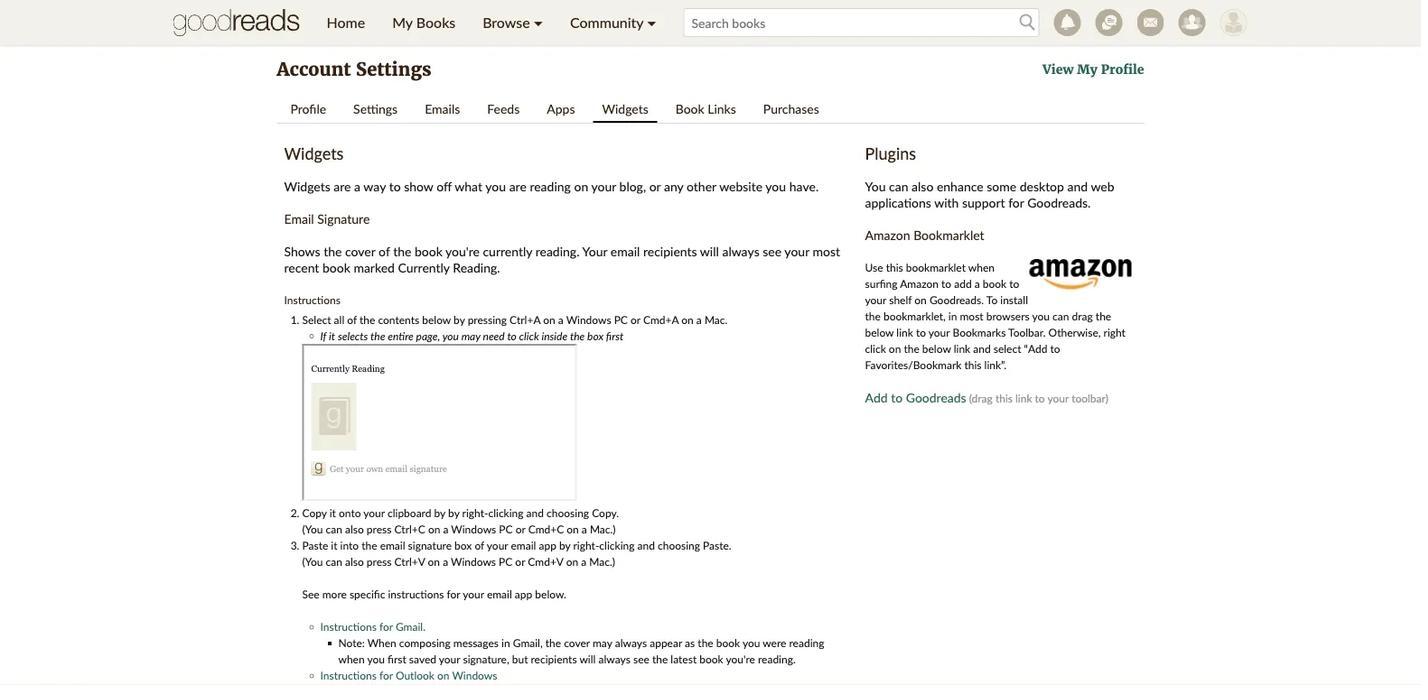 Task type: vqa. For each thing, say whether or not it's contained in the screenshot.
rightmost see
yes



Task type: describe. For each thing, give the bounding box(es) containing it.
link".
[[985, 358, 1007, 371]]

composing
[[399, 637, 451, 650]]

apps
[[547, 101, 575, 116]]

what
[[455, 178, 483, 194]]

book links link
[[667, 96, 745, 121]]

you left were
[[743, 637, 760, 650]]

cmd+a
[[643, 313, 679, 326]]

1 vertical spatial settings
[[353, 101, 398, 116]]

select all of the contents below by pressing ctrl+a on a windows pc or cmd+a on a mac. if it selects the entire page, you may need to click inside the box first
[[302, 313, 728, 343]]

book links
[[676, 101, 736, 116]]

may inside instructions for gmail. note: when composing messages in gmail, the cover may always appear as the book you were reading when you first saved your signature, but recipients will always see the latest book you're reading. instructions for outlook on windows
[[593, 637, 612, 650]]

latest
[[671, 653, 697, 667]]

0 vertical spatial amazon
[[865, 227, 911, 243]]

goodreads. inside you can also enhance some desktop and web applications with support for goodreads.
[[1028, 195, 1091, 210]]

email signature
[[284, 211, 370, 226]]

book
[[676, 101, 705, 116]]

the right 'gmail,'
[[546, 637, 561, 650]]

widgets link
[[593, 96, 658, 123]]

most inside "shows the cover of the book you're currently reading. your email recipients will always see your most recent book marked currently reading."
[[813, 244, 841, 259]]

on up favorites/bookmark
[[889, 342, 901, 355]]

inside
[[542, 329, 568, 343]]

press inside paste it into the email signature box of your email app by right-clicking and choosing paste. (you can also press ctrl+v on a windows pc or cmd+v on a mac.)
[[367, 556, 392, 569]]

goodreads. inside the use this bookmarklet when surfing amazon to add a book to your shelf on goodreads. to install the bookmarklet, in most browsers you can drag the below link to your bookmarks toolbar. otherwise, right click on the below link and select "add to favorites/bookmark this link".
[[930, 293, 984, 306]]

email inside "shows the cover of the book you're currently reading. your email recipients will always see your most recent book marked currently reading."
[[611, 244, 640, 259]]

(you inside paste it into the email signature box of your email app by right-clicking and choosing paste. (you can also press ctrl+v on a windows pc or cmd+v on a mac.)
[[302, 556, 323, 569]]

0 horizontal spatial profile
[[291, 101, 326, 116]]

0 vertical spatial this
[[886, 261, 904, 274]]

entire
[[388, 329, 414, 343]]

amazon inside the use this bookmarklet when surfing amazon to add a book to your shelf on goodreads. to install the bookmarklet, in most browsers you can drag the below link to your bookmarks toolbar. otherwise, right click on the below link and select "add to favorites/bookmark this link".
[[900, 277, 939, 290]]

pc inside copy it onto your clipboard by by right-clicking and choosing copy. (you can also press ctrl+c on a windows pc or cmd+c on a mac.)
[[499, 523, 513, 536]]

page,
[[416, 329, 440, 343]]

see
[[302, 588, 320, 601]]

widgets for widgets link
[[602, 101, 649, 116]]

in inside the use this bookmarklet when surfing amazon to add a book to your shelf on goodreads. to install the bookmarklet, in most browsers you can drag the below link to your bookmarks toolbar. otherwise, right click on the below link and select "add to favorites/bookmark this link".
[[949, 310, 957, 323]]

cover inside "shows the cover of the book you're currently reading. your email recipients will always see your most recent book marked currently reading."
[[345, 244, 376, 259]]

more
[[322, 588, 347, 601]]

the up currently
[[393, 244, 412, 259]]

by right clipboard
[[434, 507, 446, 520]]

feeds link
[[478, 96, 529, 121]]

signature
[[317, 211, 370, 226]]

can inside you can also enhance some desktop and web applications with support for goodreads.
[[889, 178, 909, 194]]

of inside "shows the cover of the book you're currently reading. your email recipients will always see your most recent book marked currently reading."
[[379, 244, 390, 259]]

you right "what"
[[486, 178, 506, 194]]

or left any
[[649, 178, 661, 194]]

but
[[512, 653, 528, 667]]

install
[[1001, 293, 1028, 306]]

you're inside instructions for gmail. note: when composing messages in gmail, the cover may always appear as the book you were reading when you first saved your signature, but recipients will always see the latest book you're reading. instructions for outlook on windows
[[726, 653, 755, 667]]

and inside paste it into the email signature box of your email app by right-clicking and choosing paste. (you can also press ctrl+v on a windows pc or cmd+v on a mac.)
[[638, 540, 655, 553]]

you're inside "shows the cover of the book you're currently reading. your email recipients will always see your most recent book marked currently reading."
[[446, 244, 480, 259]]

click inside "select all of the contents below by pressing ctrl+a on a windows pc or cmd+a on a mac. if it selects the entire page, you may need to click inside the box first"
[[519, 329, 539, 343]]

use
[[865, 261, 883, 274]]

1 horizontal spatial below
[[865, 326, 894, 339]]

to inside "select all of the contents below by pressing ctrl+a on a windows pc or cmd+a on a mac. if it selects the entire page, you may need to click inside the box first"
[[507, 329, 517, 343]]

a left way
[[354, 178, 361, 194]]

show
[[404, 178, 433, 194]]

outlook
[[396, 670, 435, 683]]

windows inside instructions for gmail. note: when composing messages in gmail, the cover may always appear as the book you were reading when you first saved your signature, but recipients will always see the latest book you're reading. instructions for outlook on windows
[[452, 670, 497, 683]]

mac.) inside copy it onto your clipboard by by right-clicking and choosing copy. (you can also press ctrl+c on a windows pc or cmd+c on a mac.)
[[590, 523, 616, 536]]

ctrl+a
[[510, 313, 541, 326]]

to right ""add"
[[1051, 342, 1061, 355]]

emails link
[[416, 96, 469, 121]]

add
[[865, 390, 888, 405]]

your inside instructions for gmail. note: when composing messages in gmail, the cover may always appear as the book you were reading when you first saved your signature, but recipients will always see the latest book you're reading. instructions for outlook on windows
[[439, 653, 460, 667]]

cmd+c
[[528, 523, 564, 536]]

currently
[[483, 244, 532, 259]]

apps link
[[538, 96, 584, 121]]

0 vertical spatial settings
[[356, 58, 432, 81]]

and inside the use this bookmarklet when surfing amazon to add a book to your shelf on goodreads. to install the bookmarklet, in most browsers you can drag the below link to your bookmarks toolbar. otherwise, right click on the below link and select "add to favorites/bookmark this link".
[[974, 342, 991, 355]]

reading. inside instructions for gmail. note: when composing messages in gmail, the cover may always appear as the book you were reading when you first saved your signature, but recipients will always see the latest book you're reading. instructions for outlook on windows
[[758, 653, 796, 667]]

2 are from the left
[[509, 178, 527, 194]]

you inside "select all of the contents below by pressing ctrl+a on a windows pc or cmd+a on a mac. if it selects the entire page, you may need to click inside the box first"
[[443, 329, 459, 343]]

purchases link
[[754, 96, 828, 121]]

▾ for community ▾
[[647, 14, 657, 31]]

"add
[[1024, 342, 1048, 355]]

the right shows
[[324, 244, 342, 259]]

0 vertical spatial profile
[[1101, 61, 1145, 78]]

emails
[[425, 101, 460, 116]]

(drag
[[970, 392, 993, 405]]

for right the instructions on the left bottom of page
[[447, 588, 460, 601]]

your inside copy it onto your clipboard by by right-clicking and choosing copy. (you can also press ctrl+c on a windows pc or cmd+c on a mac.)
[[364, 507, 385, 520]]

menu containing home
[[313, 0, 670, 45]]

community ▾ button
[[557, 0, 670, 45]]

book right as
[[716, 637, 740, 650]]

pressing
[[468, 313, 507, 326]]

support
[[962, 195, 1005, 210]]

windows inside paste it into the email signature box of your email app by right-clicking and choosing paste. (you can also press ctrl+v on a windows pc or cmd+v on a mac.)
[[451, 556, 496, 569]]

(you inside copy it onto your clipboard by by right-clicking and choosing copy. (you can also press ctrl+c on a windows pc or cmd+c on a mac.)
[[302, 523, 323, 536]]

1 horizontal spatial link
[[954, 342, 971, 355]]

the inside paste it into the email signature box of your email app by right-clicking and choosing paste. (you can also press ctrl+v on a windows pc or cmd+v on a mac.)
[[362, 540, 377, 553]]

right
[[1104, 326, 1126, 339]]

some
[[987, 178, 1017, 194]]

add to goodreads link
[[865, 390, 967, 405]]

shelf
[[889, 293, 912, 306]]

cover inside instructions for gmail. note: when composing messages in gmail, the cover may always appear as the book you were reading when you first saved your signature, but recipients will always see the latest book you're reading. instructions for outlook on windows
[[564, 637, 590, 650]]

recent
[[284, 260, 319, 275]]

to left add
[[942, 277, 952, 290]]

a right cmd+c
[[582, 523, 587, 536]]

add to goodreads (drag this link to your toolbar)
[[865, 390, 1109, 405]]

email up ctrl+v
[[380, 540, 405, 553]]

paste.
[[703, 540, 732, 553]]

shows the cover of the book you're currently reading. your email recipients will always see your most recent book marked currently reading.
[[284, 244, 841, 275]]

toolbar)
[[1072, 392, 1109, 405]]

your up messages
[[463, 588, 484, 601]]

instructions for instructions for gmail. note: when composing messages in gmail, the cover may always appear as the book you were reading when you first saved your signature, but recipients will always see the latest book you're reading. instructions for outlook on windows
[[320, 621, 377, 634]]

1 vertical spatial this
[[965, 358, 982, 371]]

on up bookmarklet, at the top right of page
[[915, 293, 927, 306]]

press inside copy it onto your clipboard by by right-clicking and choosing copy. (you can also press ctrl+c on a windows pc or cmd+c on a mac.)
[[367, 523, 392, 536]]

community
[[570, 14, 644, 31]]

a up the inside
[[558, 313, 564, 326]]

on up the inside
[[543, 313, 556, 326]]

to up install
[[1010, 277, 1020, 290]]

Search books text field
[[684, 8, 1040, 37]]

email down paste it into the email signature box of your email app by right-clicking and choosing paste. (you can also press ctrl+v on a windows pc or cmd+v on a mac.) on the bottom
[[487, 588, 512, 601]]

you can also enhance some desktop and web applications with support for goodreads.
[[865, 178, 1115, 210]]

for inside you can also enhance some desktop and web applications with support for goodreads.
[[1009, 195, 1024, 210]]

use this bookmarklet when surfing amazon to add a book to your shelf on goodreads. to install the bookmarklet, in most browsers you can drag the below link to your bookmarks toolbar. otherwise, right click on the below link and select "add to favorites/bookmark this link".
[[865, 261, 1126, 371]]

reading.
[[453, 260, 500, 275]]

the down surfing
[[865, 310, 881, 323]]

to down bookmarklet, at the top right of page
[[916, 326, 926, 339]]

instructions for gmail. link
[[320, 621, 426, 634]]

1 are from the left
[[334, 178, 351, 194]]

web
[[1091, 178, 1115, 194]]

were
[[763, 637, 787, 650]]

way
[[364, 178, 386, 194]]

the up favorites/bookmark
[[904, 342, 920, 355]]

signature,
[[463, 653, 509, 667]]

pc inside paste it into the email signature box of your email app by right-clicking and choosing paste. (you can also press ctrl+v on a windows pc or cmd+v on a mac.)
[[499, 556, 513, 569]]

see more specific instructions for your email app below.
[[302, 588, 567, 601]]

the right as
[[698, 637, 714, 650]]

instructions for instructions
[[284, 293, 341, 306]]

your down bookmarklet, at the top right of page
[[929, 326, 950, 339]]

a down signature
[[443, 556, 448, 569]]

you inside the use this bookmarklet when surfing amazon to add a book to your shelf on goodreads. to install the bookmarklet, in most browsers you can drag the below link to your bookmarks toolbar. otherwise, right click on the below link and select "add to favorites/bookmark this link".
[[1033, 310, 1050, 323]]

the up selects
[[360, 313, 375, 326]]

the down appear
[[652, 653, 668, 667]]

instructions for gmail. note: when composing messages in gmail, the cover may always appear as the book you were reading when you first saved your signature, but recipients will always see the latest book you're reading. instructions for outlook on windows
[[320, 621, 825, 683]]

cmd+v
[[528, 556, 564, 569]]

of inside "select all of the contents below by pressing ctrl+a on a windows pc or cmd+a on a mac. if it selects the entire page, you may need to click inside the box first"
[[347, 313, 357, 326]]

choosing inside copy it onto your clipboard by by right-clicking and choosing copy. (you can also press ctrl+c on a windows pc or cmd+c on a mac.)
[[547, 507, 589, 520]]

on right cmd+c
[[567, 523, 579, 536]]

also inside you can also enhance some desktop and web applications with support for goodreads.
[[912, 178, 934, 194]]

email
[[284, 211, 314, 226]]

my inside menu
[[392, 14, 413, 31]]

the left entire
[[371, 329, 385, 343]]

profile link
[[282, 96, 335, 121]]

gmail,
[[513, 637, 543, 650]]

when inside instructions for gmail. note: when composing messages in gmail, the cover may always appear as the book you were reading when you first saved your signature, but recipients will always see the latest book you're reading. instructions for outlook on windows
[[338, 653, 365, 667]]

for left outlook
[[379, 670, 393, 683]]

when
[[368, 637, 397, 650]]

if
[[320, 329, 326, 343]]

2 horizontal spatial below
[[923, 342, 951, 355]]

can inside the use this bookmarklet when surfing amazon to add a book to your shelf on goodreads. to install the bookmarklet, in most browsers you can drag the below link to your bookmarks toolbar. otherwise, right click on the below link and select "add to favorites/bookmark this link".
[[1053, 310, 1070, 323]]

select
[[994, 342, 1022, 355]]

0 horizontal spatial link
[[897, 326, 914, 339]]

1 vertical spatial widgets
[[284, 144, 344, 164]]

your left blog,
[[591, 178, 616, 194]]

books
[[416, 14, 456, 31]]

on left blog,
[[574, 178, 589, 194]]

to right add at bottom right
[[891, 390, 903, 405]]

the right the inside
[[570, 329, 585, 343]]

choosing inside paste it into the email signature box of your email app by right-clicking and choosing paste. (you can also press ctrl+v on a windows pc or cmd+v on a mac.)
[[658, 540, 700, 553]]

your
[[582, 244, 608, 259]]

a right the cmd+v
[[581, 556, 587, 569]]

plugins
[[865, 144, 916, 164]]

a left mac.
[[697, 313, 702, 326]]

toolbar.
[[1009, 326, 1046, 339]]

selects
[[338, 329, 368, 343]]

on inside instructions for gmail. note: when composing messages in gmail, the cover may always appear as the book you were reading when you first saved your signature, but recipients will always see the latest book you're reading. instructions for outlook on windows
[[437, 670, 450, 683]]

will inside "shows the cover of the book you're currently reading. your email recipients will always see your most recent book marked currently reading."
[[700, 244, 719, 259]]

book right latest
[[700, 653, 724, 667]]

on right the cmd+v
[[566, 556, 579, 569]]

on right cmd+a
[[682, 313, 694, 326]]

home
[[327, 14, 365, 31]]

1 vertical spatial my
[[1078, 61, 1098, 78]]

by up signature
[[448, 507, 460, 520]]

contents
[[378, 313, 420, 326]]

you left have.
[[766, 178, 786, 194]]

to right way
[[389, 178, 401, 194]]

signature
[[408, 540, 452, 553]]



Task type: locate. For each thing, give the bounding box(es) containing it.
a inside the use this bookmarklet when surfing amazon to add a book to your shelf on goodreads. to install the bookmarklet, in most browsers you can drag the below link to your bookmarks toolbar. otherwise, right click on the below link and select "add to favorites/bookmark this link".
[[975, 277, 980, 290]]

widgets for widgets are a way to show off what you are reading on your blog, or any other website you have.
[[284, 178, 331, 194]]

1 horizontal spatial goodreads.
[[1028, 195, 1091, 210]]

your down surfing
[[865, 293, 887, 306]]

reading. inside "shows the cover of the book you're currently reading. your email recipients will always see your most recent book marked currently reading."
[[536, 244, 580, 259]]

profile down account
[[291, 101, 326, 116]]

bob builder image
[[1221, 9, 1248, 36]]

clicking
[[488, 507, 524, 520], [600, 540, 635, 553]]

1 vertical spatial reading.
[[758, 653, 796, 667]]

app inside paste it into the email signature box of your email app by right-clicking and choosing paste. (you can also press ctrl+v on a windows pc or cmd+v on a mac.)
[[539, 540, 557, 553]]

for down some
[[1009, 195, 1024, 210]]

0 vertical spatial you're
[[446, 244, 480, 259]]

2 horizontal spatial of
[[475, 540, 484, 553]]

widgets down profile link
[[284, 144, 344, 164]]

also down into
[[345, 556, 364, 569]]

click up favorites/bookmark
[[865, 342, 886, 355]]

pc left the cmd+v
[[499, 556, 513, 569]]

click down ctrl+a
[[519, 329, 539, 343]]

1 vertical spatial instructions
[[320, 621, 377, 634]]

your down copy it onto your clipboard by by right-clicking and choosing copy. (you can also press ctrl+c on a windows pc or cmd+c on a mac.)
[[487, 540, 508, 553]]

it inside copy it onto your clipboard by by right-clicking and choosing copy. (you can also press ctrl+c on a windows pc or cmd+c on a mac.)
[[330, 507, 336, 520]]

0 vertical spatial press
[[367, 523, 392, 536]]

windows inside "select all of the contents below by pressing ctrl+a on a windows pc or cmd+a on a mac. if it selects the entire page, you may need to click inside the box first"
[[566, 313, 611, 326]]

0 vertical spatial reading.
[[536, 244, 580, 259]]

of inside paste it into the email signature box of your email app by right-clicking and choosing paste. (you can also press ctrl+v on a windows pc or cmd+v on a mac.)
[[475, 540, 484, 553]]

▾ inside "dropdown button"
[[647, 14, 657, 31]]

any
[[664, 178, 684, 194]]

▾ right community
[[647, 14, 657, 31]]

select
[[302, 313, 331, 326]]

gmail.
[[396, 621, 426, 634]]

recipients inside instructions for gmail. note: when composing messages in gmail, the cover may always appear as the book you were reading when you first saved your signature, but recipients will always see the latest book you're reading. instructions for outlook on windows
[[531, 653, 577, 667]]

2 vertical spatial it
[[331, 540, 338, 553]]

in inside instructions for gmail. note: when composing messages in gmail, the cover may always appear as the book you were reading when you first saved your signature, but recipients will always see the latest book you're reading. instructions for outlook on windows
[[502, 637, 510, 650]]

first inside "select all of the contents below by pressing ctrl+a on a windows pc or cmd+a on a mac. if it selects the entire page, you may need to click inside the box first"
[[606, 329, 624, 343]]

view my profile
[[1043, 61, 1145, 78]]

or inside copy it onto your clipboard by by right-clicking and choosing copy. (you can also press ctrl+c on a windows pc or cmd+c on a mac.)
[[516, 523, 526, 536]]

0 vertical spatial my
[[392, 14, 413, 31]]

see inside "shows the cover of the book you're currently reading. your email recipients will always see your most recent book marked currently reading."
[[763, 244, 782, 259]]

it inside paste it into the email signature box of your email app by right-clicking and choosing paste. (you can also press ctrl+v on a windows pc or cmd+v on a mac.)
[[331, 540, 338, 553]]

my books link
[[379, 0, 469, 45]]

marked
[[354, 260, 395, 275]]

always left appear
[[615, 637, 647, 650]]

favorites/bookmark
[[865, 358, 962, 371]]

of
[[379, 244, 390, 259], [347, 313, 357, 326], [475, 540, 484, 553]]

▾ for browse ▾
[[534, 14, 543, 31]]

1 vertical spatial may
[[593, 637, 612, 650]]

cover right 'gmail,'
[[564, 637, 590, 650]]

1 vertical spatial amazon
[[900, 277, 939, 290]]

and inside you can also enhance some desktop and web applications with support for goodreads.
[[1068, 178, 1088, 194]]

you're right latest
[[726, 653, 755, 667]]

2 vertical spatial link
[[1016, 392, 1033, 405]]

can inside paste it into the email signature box of your email app by right-clicking and choosing paste. (you can also press ctrl+v on a windows pc or cmd+v on a mac.)
[[326, 556, 342, 569]]

0 horizontal spatial reading
[[530, 178, 571, 194]]

when
[[969, 261, 995, 274], [338, 653, 365, 667]]

1 vertical spatial reading
[[789, 637, 825, 650]]

reading.
[[536, 244, 580, 259], [758, 653, 796, 667]]

1 vertical spatial it
[[330, 507, 336, 520]]

Search for books to add to your shelves search field
[[684, 8, 1040, 37]]

1 vertical spatial pc
[[499, 523, 513, 536]]

book up to
[[983, 277, 1007, 290]]

recipients
[[643, 244, 697, 259], [531, 653, 577, 667]]

0 vertical spatial in
[[949, 310, 957, 323]]

appear
[[650, 637, 682, 650]]

right- inside copy it onto your clipboard by by right-clicking and choosing copy. (you can also press ctrl+c on a windows pc or cmd+c on a mac.)
[[462, 507, 488, 520]]

1 vertical spatial will
[[580, 653, 596, 667]]

1 (you from the top
[[302, 523, 323, 536]]

1 horizontal spatial app
[[539, 540, 557, 553]]

1 horizontal spatial when
[[969, 261, 995, 274]]

1 vertical spatial you're
[[726, 653, 755, 667]]

0 vertical spatial see
[[763, 244, 782, 259]]

in up bookmarks
[[949, 310, 957, 323]]

on
[[574, 178, 589, 194], [915, 293, 927, 306], [543, 313, 556, 326], [682, 313, 694, 326], [889, 342, 901, 355], [428, 523, 440, 536], [567, 523, 579, 536], [428, 556, 440, 569], [566, 556, 579, 569], [437, 670, 450, 683]]

browse ▾ button
[[469, 0, 557, 45]]

0 vertical spatial also
[[912, 178, 934, 194]]

clicking up paste it into the email signature box of your email app by right-clicking and choosing paste. (you can also press ctrl+v on a windows pc or cmd+v on a mac.) on the bottom
[[488, 507, 524, 520]]

always left latest
[[599, 653, 631, 667]]

0 horizontal spatial goodreads.
[[930, 293, 984, 306]]

it for paste
[[331, 540, 338, 553]]

windows inside copy it onto your clipboard by by right-clicking and choosing copy. (you can also press ctrl+c on a windows pc or cmd+c on a mac.)
[[451, 523, 496, 536]]

email up the cmd+v
[[511, 540, 536, 553]]

1 horizontal spatial cover
[[564, 637, 590, 650]]

0 horizontal spatial first
[[388, 653, 406, 667]]

it right if
[[329, 329, 335, 343]]

settings up settings link
[[356, 58, 432, 81]]

on up signature
[[428, 523, 440, 536]]

settings link
[[344, 96, 407, 121]]

this left 'link".'
[[965, 358, 982, 371]]

have.
[[790, 178, 819, 194]]

below up favorites/bookmark
[[923, 342, 951, 355]]

can up otherwise,
[[1053, 310, 1070, 323]]

▾
[[534, 14, 543, 31], [647, 14, 657, 31]]

widgets up email
[[284, 178, 331, 194]]

to inside add to goodreads (drag this link to your toolbar)
[[1035, 392, 1045, 405]]

2 vertical spatial also
[[345, 556, 364, 569]]

0 vertical spatial goodreads.
[[1028, 195, 1091, 210]]

browse ▾
[[483, 14, 543, 31]]

bookmarklet
[[914, 227, 985, 243]]

windows up the inside
[[566, 313, 611, 326]]

0 horizontal spatial my
[[392, 14, 413, 31]]

account settings
[[277, 58, 432, 81]]

goodreads
[[906, 390, 967, 405]]

reading up "shows the cover of the book you're currently reading. your email recipients will always see your most recent book marked currently reading."
[[530, 178, 571, 194]]

recipients down any
[[643, 244, 697, 259]]

most inside the use this bookmarklet when surfing amazon to add a book to your shelf on goodreads. to install the bookmarklet, in most browsers you can drag the below link to your bookmarks toolbar. otherwise, right click on the below link and select "add to favorites/bookmark this link".
[[960, 310, 984, 323]]

0 vertical spatial when
[[969, 261, 995, 274]]

1 horizontal spatial click
[[865, 342, 886, 355]]

1 horizontal spatial first
[[606, 329, 624, 343]]

desktop
[[1020, 178, 1065, 194]]

it inside "select all of the contents below by pressing ctrl+a on a windows pc or cmd+a on a mac. if it selects the entire page, you may need to click inside the box first"
[[329, 329, 335, 343]]

amazon down applications at top
[[865, 227, 911, 243]]

1 horizontal spatial reading
[[789, 637, 825, 650]]

or inside "select all of the contents below by pressing ctrl+a on a windows pc or cmd+a on a mac. if it selects the entire page, you may need to click inside the box first"
[[631, 313, 641, 326]]

0 vertical spatial widgets
[[602, 101, 649, 116]]

link inside add to goodreads (drag this link to your toolbar)
[[1016, 392, 1033, 405]]

0 horizontal spatial when
[[338, 653, 365, 667]]

and inside copy it onto your clipboard by by right-clicking and choosing copy. (you can also press ctrl+c on a windows pc or cmd+c on a mac.)
[[527, 507, 544, 520]]

copy
[[302, 507, 327, 520]]

shows
[[284, 244, 320, 259]]

ctrl+c
[[394, 523, 426, 536]]

2 mac.) from the top
[[589, 556, 615, 569]]

(you
[[302, 523, 323, 536], [302, 556, 323, 569]]

into
[[340, 540, 359, 553]]

email
[[611, 244, 640, 259], [380, 540, 405, 553], [511, 540, 536, 553], [487, 588, 512, 601]]

1 horizontal spatial recipients
[[643, 244, 697, 259]]

0 horizontal spatial this
[[886, 261, 904, 274]]

0 vertical spatial most
[[813, 244, 841, 259]]

app
[[539, 540, 557, 553], [515, 588, 533, 601]]

2 vertical spatial instructions
[[320, 670, 377, 683]]

0 horizontal spatial box
[[455, 540, 472, 553]]

2 vertical spatial of
[[475, 540, 484, 553]]

home link
[[313, 0, 379, 45]]

clicking inside paste it into the email signature box of your email app by right-clicking and choosing paste. (you can also press ctrl+v on a windows pc or cmd+v on a mac.)
[[600, 540, 635, 553]]

2 (you from the top
[[302, 556, 323, 569]]

pc
[[614, 313, 628, 326], [499, 523, 513, 536], [499, 556, 513, 569]]

of down copy it onto your clipboard by by right-clicking and choosing copy. (you can also press ctrl+c on a windows pc or cmd+c on a mac.)
[[475, 540, 484, 553]]

may inside "select all of the contents below by pressing ctrl+a on a windows pc or cmd+a on a mac. if it selects the entire page, you may need to click inside the box first"
[[462, 329, 481, 343]]

my group discussions image
[[1096, 9, 1123, 36]]

bookmarklet
[[906, 261, 966, 274]]

1 vertical spatial profile
[[291, 101, 326, 116]]

reading. left your
[[536, 244, 580, 259]]

0 vertical spatial box
[[588, 329, 604, 343]]

book up currently
[[415, 244, 443, 259]]

0 vertical spatial right-
[[462, 507, 488, 520]]

instructions up select
[[284, 293, 341, 306]]

and left paste.
[[638, 540, 655, 553]]

you're up reading.
[[446, 244, 480, 259]]

or inside paste it into the email signature box of your email app by right-clicking and choosing paste. (you can also press ctrl+v on a windows pc or cmd+v on a mac.)
[[515, 556, 525, 569]]

for
[[1009, 195, 1024, 210], [447, 588, 460, 601], [379, 621, 393, 634], [379, 670, 393, 683]]

1 horizontal spatial of
[[379, 244, 390, 259]]

1 vertical spatial right-
[[573, 540, 600, 553]]

0 horizontal spatial will
[[580, 653, 596, 667]]

0 vertical spatial recipients
[[643, 244, 697, 259]]

clipboard
[[388, 507, 432, 520]]

mac.
[[705, 313, 728, 326]]

1 press from the top
[[367, 523, 392, 536]]

1 horizontal spatial may
[[593, 637, 612, 650]]

0 vertical spatial cover
[[345, 244, 376, 259]]

1 vertical spatial cover
[[564, 637, 590, 650]]

below.
[[535, 588, 567, 601]]

0 vertical spatial always
[[722, 244, 760, 259]]

will inside instructions for gmail. note: when composing messages in gmail, the cover may always appear as the book you were reading when you first saved your signature, but recipients will always see the latest book you're reading. instructions for outlook on windows
[[580, 653, 596, 667]]

(you down paste
[[302, 556, 323, 569]]

amazon bookmarklet
[[865, 227, 985, 243]]

goodreads.
[[1028, 195, 1091, 210], [930, 293, 984, 306]]

feeds
[[487, 101, 520, 116]]

1 vertical spatial clicking
[[600, 540, 635, 553]]

pc up paste it into the email signature box of your email app by right-clicking and choosing paste. (you can also press ctrl+v on a windows pc or cmd+v on a mac.) on the bottom
[[499, 523, 513, 536]]

0 horizontal spatial right-
[[462, 507, 488, 520]]

1 horizontal spatial profile
[[1101, 61, 1145, 78]]

1 ▾ from the left
[[534, 14, 543, 31]]

profile down my group discussions icon
[[1101, 61, 1145, 78]]

1 mac.) from the top
[[590, 523, 616, 536]]

0 horizontal spatial most
[[813, 244, 841, 259]]

this right use in the top of the page
[[886, 261, 904, 274]]

right-
[[462, 507, 488, 520], [573, 540, 600, 553]]

2 vertical spatial always
[[599, 653, 631, 667]]

or left the cmd+v
[[515, 556, 525, 569]]

website
[[720, 178, 763, 194]]

pc inside "select all of the contents below by pressing ctrl+a on a windows pc or cmd+a on a mac. if it selects the entire page, you may need to click inside the box first"
[[614, 313, 628, 326]]

see inside instructions for gmail. note: when composing messages in gmail, the cover may always appear as the book you were reading when you first saved your signature, but recipients will always see the latest book you're reading. instructions for outlook on windows
[[633, 653, 650, 667]]

your inside add to goodreads (drag this link to your toolbar)
[[1048, 392, 1069, 405]]

right- inside paste it into the email signature box of your email app by right-clicking and choosing paste. (you can also press ctrl+v on a windows pc or cmd+v on a mac.)
[[573, 540, 600, 553]]

1 horizontal spatial you're
[[726, 653, 755, 667]]

to
[[389, 178, 401, 194], [942, 277, 952, 290], [1010, 277, 1020, 290], [916, 326, 926, 339], [507, 329, 517, 343], [1051, 342, 1061, 355], [891, 390, 903, 405], [1035, 392, 1045, 405]]

press left ctrl+c on the bottom left of page
[[367, 523, 392, 536]]

may left need
[[462, 329, 481, 343]]

can inside copy it onto your clipboard by by right-clicking and choosing copy. (you can also press ctrl+c on a windows pc or cmd+c on a mac.)
[[326, 523, 342, 536]]

ctrl+v
[[394, 556, 425, 569]]

on down signature
[[428, 556, 440, 569]]

bookmarklet,
[[884, 310, 946, 323]]

1 vertical spatial box
[[455, 540, 472, 553]]

0 vertical spatial link
[[897, 326, 914, 339]]

by left pressing at the left top of page
[[454, 313, 465, 326]]

0 horizontal spatial app
[[515, 588, 533, 601]]

0 horizontal spatial may
[[462, 329, 481, 343]]

first inside instructions for gmail. note: when composing messages in gmail, the cover may always appear as the book you were reading when you first saved your signature, but recipients will always see the latest book you're reading. instructions for outlook on windows
[[388, 653, 406, 667]]

this
[[886, 261, 904, 274], [965, 358, 982, 371], [996, 392, 1013, 405]]

also inside copy it onto your clipboard by by right-clicking and choosing copy. (you can also press ctrl+c on a windows pc or cmd+c on a mac.)
[[345, 523, 364, 536]]

when down "note:"
[[338, 653, 365, 667]]

below inside "select all of the contents below by pressing ctrl+a on a windows pc or cmd+a on a mac. if it selects the entire page, you may need to click inside the box first"
[[422, 313, 451, 326]]

you down when
[[367, 653, 385, 667]]

recipients inside "shows the cover of the book you're currently reading. your email recipients will always see your most recent book marked currently reading."
[[643, 244, 697, 259]]

note:
[[338, 637, 365, 650]]

can
[[889, 178, 909, 194], [1053, 310, 1070, 323], [326, 523, 342, 536], [326, 556, 342, 569]]

always down website
[[722, 244, 760, 259]]

1 vertical spatial of
[[347, 313, 357, 326]]

0 vertical spatial choosing
[[547, 507, 589, 520]]

0 horizontal spatial cover
[[345, 244, 376, 259]]

add
[[955, 277, 972, 290]]

click inside the use this bookmarklet when surfing amazon to add a book to your shelf on goodreads. to install the bookmarklet, in most browsers you can drag the below link to your bookmarks toolbar. otherwise, right click on the below link and select "add to favorites/bookmark this link".
[[865, 342, 886, 355]]

it
[[329, 329, 335, 343], [330, 507, 336, 520], [331, 540, 338, 553]]

recipients down 'gmail,'
[[531, 653, 577, 667]]

2 press from the top
[[367, 556, 392, 569]]

your
[[591, 178, 616, 194], [785, 244, 810, 259], [865, 293, 887, 306], [929, 326, 950, 339], [1048, 392, 1069, 405], [364, 507, 385, 520], [487, 540, 508, 553], [463, 588, 484, 601], [439, 653, 460, 667]]

2 vertical spatial widgets
[[284, 178, 331, 194]]

1 horizontal spatial are
[[509, 178, 527, 194]]

0 vertical spatial mac.)
[[590, 523, 616, 536]]

0 vertical spatial instructions
[[284, 293, 341, 306]]

amazon
[[865, 227, 911, 243], [900, 277, 939, 290]]

1 horizontal spatial choosing
[[658, 540, 700, 553]]

always
[[722, 244, 760, 259], [615, 637, 647, 650], [599, 653, 631, 667]]

box inside "select all of the contents below by pressing ctrl+a on a windows pc or cmd+a on a mac. if it selects the entire page, you may need to click inside the box first"
[[588, 329, 604, 343]]

1 vertical spatial always
[[615, 637, 647, 650]]

saved
[[409, 653, 437, 667]]

1 vertical spatial also
[[345, 523, 364, 536]]

clicking inside copy it onto your clipboard by by right-clicking and choosing copy. (you can also press ctrl+c on a windows pc or cmd+c on a mac.)
[[488, 507, 524, 520]]

1 vertical spatial in
[[502, 637, 510, 650]]

inbox image
[[1137, 9, 1164, 36]]

also
[[912, 178, 934, 194], [345, 523, 364, 536], [345, 556, 364, 569]]

clicking down 'copy.'
[[600, 540, 635, 553]]

also inside paste it into the email signature box of your email app by right-clicking and choosing paste. (you can also press ctrl+v on a windows pc or cmd+v on a mac.)
[[345, 556, 364, 569]]

links
[[708, 101, 736, 116]]

1 horizontal spatial my
[[1078, 61, 1098, 78]]

friend requests image
[[1179, 9, 1206, 36]]

0 vertical spatial of
[[379, 244, 390, 259]]

link down bookmarklet, at the top right of page
[[897, 326, 914, 339]]

drag
[[1072, 310, 1093, 323]]

with
[[935, 195, 959, 210]]

box inside paste it into the email signature box of your email app by right-clicking and choosing paste. (you can also press ctrl+v on a windows pc or cmd+v on a mac.)
[[455, 540, 472, 553]]

0 vertical spatial app
[[539, 540, 557, 553]]

windows down 'signature,'
[[452, 670, 497, 683]]

of right all
[[347, 313, 357, 326]]

the right into
[[362, 540, 377, 553]]

surfing
[[865, 277, 898, 290]]

can up into
[[326, 523, 342, 536]]

0 horizontal spatial reading.
[[536, 244, 580, 259]]

reading inside instructions for gmail. note: when composing messages in gmail, the cover may always appear as the book you were reading when you first saved your signature, but recipients will always see the latest book you're reading. instructions for outlook on windows
[[789, 637, 825, 650]]

browsers
[[987, 310, 1030, 323]]

it for copy
[[330, 507, 336, 520]]

by inside paste it into the email signature box of your email app by right-clicking and choosing paste. (you can also press ctrl+v on a windows pc or cmd+v on a mac.)
[[559, 540, 571, 553]]

(you down copy
[[302, 523, 323, 536]]

by down cmd+c
[[559, 540, 571, 553]]

can down into
[[326, 556, 342, 569]]

currently
[[398, 260, 450, 275]]

book right recent
[[323, 260, 350, 275]]

menu
[[313, 0, 670, 45]]

all
[[334, 313, 345, 326]]

are right "what"
[[509, 178, 527, 194]]

0 vertical spatial pc
[[614, 313, 628, 326]]

1 vertical spatial see
[[633, 653, 650, 667]]

enhance
[[937, 178, 984, 194]]

messages
[[453, 637, 499, 650]]

copy.
[[592, 507, 619, 520]]

most
[[813, 244, 841, 259], [960, 310, 984, 323]]

1 horizontal spatial will
[[700, 244, 719, 259]]

your left toolbar)
[[1048, 392, 1069, 405]]

1 horizontal spatial in
[[949, 310, 957, 323]]

0 horizontal spatial are
[[334, 178, 351, 194]]

your inside paste it into the email signature box of your email app by right-clicking and choosing paste. (you can also press ctrl+v on a windows pc or cmd+v on a mac.)
[[487, 540, 508, 553]]

when inside the use this bookmarklet when surfing amazon to add a book to your shelf on goodreads. to install the bookmarklet, in most browsers you can drag the below link to your bookmarks toolbar. otherwise, right click on the below link and select "add to favorites/bookmark this link".
[[969, 261, 995, 274]]

1 vertical spatial link
[[954, 342, 971, 355]]

amazon logo image
[[1030, 259, 1136, 295]]

a up signature
[[443, 523, 449, 536]]

on right outlook
[[437, 670, 450, 683]]

1 vertical spatial most
[[960, 310, 984, 323]]

mac.) inside paste it into the email signature box of your email app by right-clicking and choosing paste. (you can also press ctrl+v on a windows pc or cmd+v on a mac.)
[[589, 556, 615, 569]]

applications
[[865, 195, 932, 210]]

you right page,
[[443, 329, 459, 343]]

0 horizontal spatial below
[[422, 313, 451, 326]]

reading. down were
[[758, 653, 796, 667]]

need
[[483, 329, 505, 343]]

instructions up "note:"
[[320, 621, 377, 634]]

as
[[685, 637, 695, 650]]

by inside "select all of the contents below by pressing ctrl+a on a windows pc or cmd+a on a mac. if it selects the entire page, you may need to click inside the box first"
[[454, 313, 465, 326]]

always inside "shows the cover of the book you're currently reading. your email recipients will always see your most recent book marked currently reading."
[[722, 244, 760, 259]]

email right your
[[611, 244, 640, 259]]

2 vertical spatial this
[[996, 392, 1013, 405]]

for up when
[[379, 621, 393, 634]]

1 vertical spatial press
[[367, 556, 392, 569]]

instructions for outlook on windows link
[[320, 670, 497, 683]]

paste it into the email signature box of your email app by right-clicking and choosing paste. (you can also press ctrl+v on a windows pc or cmd+v on a mac.)
[[302, 540, 732, 569]]

cover
[[345, 244, 376, 259], [564, 637, 590, 650]]

choosing left paste.
[[658, 540, 700, 553]]

pc left cmd+a
[[614, 313, 628, 326]]

2 horizontal spatial this
[[996, 392, 1013, 405]]

purchases
[[763, 101, 819, 116]]

▾ right browse
[[534, 14, 543, 31]]

this inside add to goodreads (drag this link to your toolbar)
[[996, 392, 1013, 405]]

1 vertical spatial when
[[338, 653, 365, 667]]

2 ▾ from the left
[[647, 14, 657, 31]]

are left way
[[334, 178, 351, 194]]

1 horizontal spatial see
[[763, 244, 782, 259]]

▾ inside popup button
[[534, 14, 543, 31]]

notifications image
[[1054, 9, 1081, 36]]

also up applications at top
[[912, 178, 934, 194]]

your inside "shows the cover of the book you're currently reading. your email recipients will always see your most recent book marked currently reading."
[[785, 244, 810, 259]]

will right the but
[[580, 653, 596, 667]]

choosing up cmd+c
[[547, 507, 589, 520]]

reading right were
[[789, 637, 825, 650]]

book inside the use this bookmarklet when surfing amazon to add a book to your shelf on goodreads. to install the bookmarklet, in most browsers you can drag the below link to your bookmarks toolbar. otherwise, right click on the below link and select "add to favorites/bookmark this link".
[[983, 277, 1007, 290]]

1 horizontal spatial most
[[960, 310, 984, 323]]

1 horizontal spatial box
[[588, 329, 604, 343]]

otherwise,
[[1049, 326, 1101, 339]]

the up right
[[1096, 310, 1112, 323]]

community ▾
[[570, 14, 657, 31]]

0 vertical spatial it
[[329, 329, 335, 343]]



